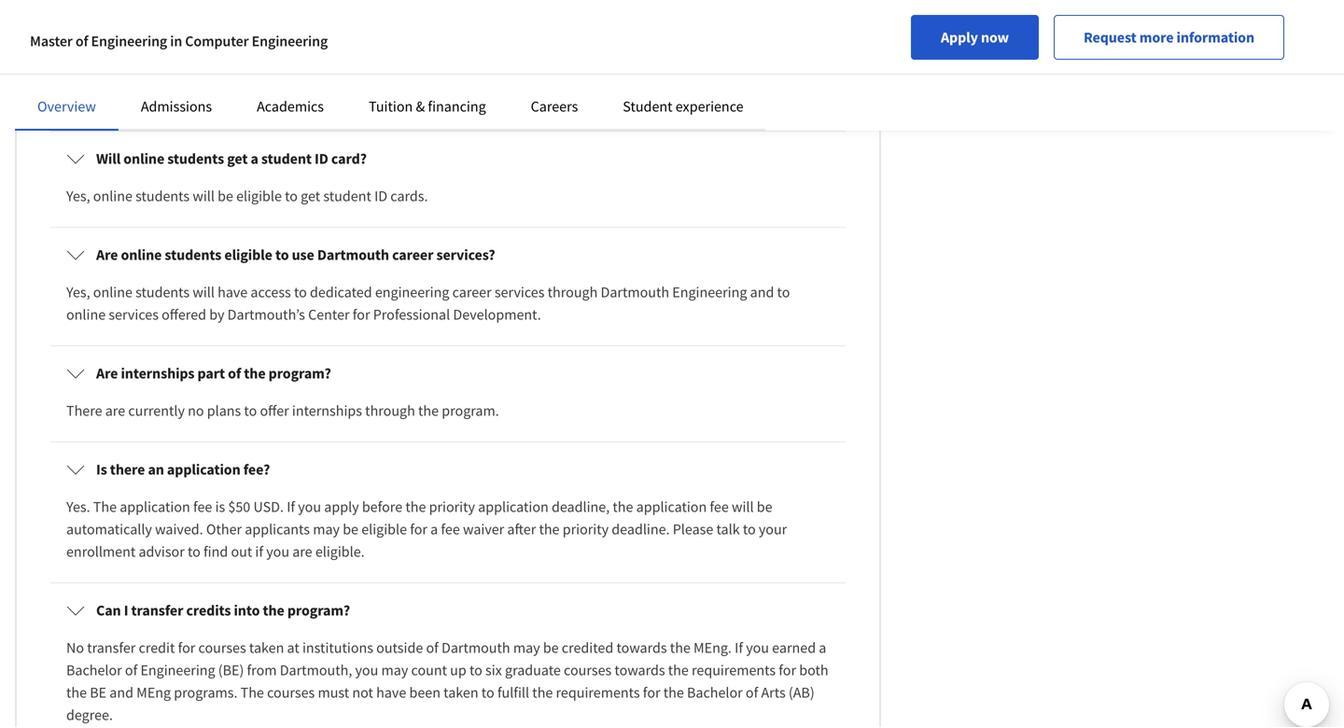 Task type: describe. For each thing, give the bounding box(es) containing it.
health
[[595, 68, 635, 87]]

0 vertical spatial eligible
[[236, 187, 282, 205]]

is
[[215, 498, 225, 516]]

1 horizontal spatial courses
[[267, 683, 315, 702]]

2 vertical spatial campus
[[201, 91, 251, 109]]

0 vertical spatial priority
[[429, 498, 475, 516]]

no
[[66, 639, 84, 657]]

campus inside dropdown button
[[337, 31, 387, 49]]

on- inside as an online student, you are welcome to visit the campus if you are in the area (local health requirements and restrictions permitting). many on-campus resources will also be made available to you in an online format.
[[180, 91, 201, 109]]

do online students have access to on-campus facilities?
[[96, 31, 452, 49]]

2 horizontal spatial fee
[[710, 498, 729, 516]]

1 vertical spatial in
[[489, 68, 501, 87]]

eligible inside yes. the application fee is $50 usd. if you apply before the priority application deadline, the application fee will be automatically waived. other applicants may be eligible for a fee waiver after the priority deadline. please talk to your enrollment advisor to find out if you are eligible.
[[361, 520, 407, 539]]

1 vertical spatial may
[[513, 639, 540, 657]]

many
[[144, 91, 177, 109]]

for inside yes. the application fee is $50 usd. if you apply before the priority application deadline, the application fee will be automatically waived. other applicants may be eligible for a fee waiver after the priority deadline. please talk to your enrollment advisor to find out if you are eligible.
[[410, 520, 428, 539]]

by
[[209, 305, 225, 324]]

0 horizontal spatial in
[[170, 32, 182, 50]]

1 vertical spatial program?
[[287, 601, 350, 620]]

overview link
[[37, 97, 96, 116]]

more
[[1140, 28, 1174, 47]]

may inside yes. the application fee is $50 usd. if you apply before the priority application deadline, the application fee will be automatically waived. other applicants may be eligible for a fee waiver after the priority deadline. please talk to your enrollment advisor to find out if you are eligible.
[[313, 520, 340, 539]]

student inside dropdown button
[[261, 149, 312, 168]]

id inside dropdown button
[[315, 149, 328, 168]]

be down the will online students get a student id card? in the top left of the page
[[218, 187, 233, 205]]

also
[[342, 91, 367, 109]]

waived.
[[155, 520, 203, 539]]

can i transfer credits into the program?
[[96, 601, 350, 620]]

as
[[66, 68, 81, 87]]

on- inside do online students have access to on-campus facilities? dropdown button
[[315, 31, 337, 49]]

students for a
[[167, 149, 224, 168]]

master of engineering in computer engineering
[[30, 32, 328, 50]]

credits
[[186, 601, 231, 620]]

for inside yes, online students will have access to dedicated engineering career services through dartmouth engineering and to online  services offered by dartmouth's center for professional development.
[[353, 305, 370, 324]]

be down apply
[[343, 520, 358, 539]]

meng.
[[694, 639, 732, 657]]

are internships part of the program? button
[[51, 347, 845, 400]]

there are currently no plans to offer internships through the program.
[[66, 401, 499, 420]]

are internships part of the program?
[[96, 364, 331, 383]]

tuition & financing
[[369, 97, 486, 116]]

welcome
[[249, 68, 305, 87]]

tuition & financing link
[[369, 97, 486, 116]]

development.
[[453, 305, 541, 324]]

master
[[30, 32, 73, 50]]

before
[[362, 498, 403, 516]]

now
[[981, 28, 1009, 47]]

center
[[308, 305, 350, 324]]

dartmouth inside no transfer credit for courses taken at institutions outside of dartmouth may be credited towards the meng. if you earned a bachelor of engineering (be) from dartmouth, you may count up to six graduate courses towards the requirements for both the be and meng programs. the courses must not have been taken to fulfill the requirements for the bachelor of arts (ab) degree.
[[442, 639, 510, 657]]

access inside yes, online students will have access to dedicated engineering career services through dartmouth engineering and to online  services offered by dartmouth's center for professional development.
[[251, 283, 291, 302]]

credit
[[139, 639, 175, 657]]

please
[[673, 520, 714, 539]]

through inside yes, online students will have access to dedicated engineering career services through dartmouth engineering and to online  services offered by dartmouth's center for professional development.
[[548, 283, 598, 302]]

0 horizontal spatial courses
[[198, 639, 246, 657]]

deadline,
[[552, 498, 610, 516]]

are up available
[[466, 68, 486, 87]]

count
[[411, 661, 447, 680]]

and inside as an online student, you are welcome to visit the campus if you are in the area (local health requirements and restrictions permitting). many on-campus resources will also be made available to you in an online format.
[[725, 68, 749, 87]]

must
[[318, 683, 349, 702]]

of up count
[[426, 639, 439, 657]]

0 horizontal spatial bachelor
[[66, 661, 122, 680]]

you up available
[[440, 68, 463, 87]]

permitting).
[[66, 91, 141, 109]]

is there an application fee? button
[[51, 443, 845, 496]]

of up meng
[[125, 661, 137, 680]]

i
[[124, 601, 128, 620]]

dartmouth inside yes, online students will have access to dedicated engineering career services through dartmouth engineering and to online  services offered by dartmouth's center for professional development.
[[601, 283, 670, 302]]

can
[[96, 601, 121, 620]]

will inside yes, online students will have access to dedicated engineering career services through dartmouth engineering and to online  services offered by dartmouth's center for professional development.
[[193, 283, 215, 302]]

credited
[[562, 639, 614, 657]]

requirements inside as an online student, you are welcome to visit the campus if you are in the area (local health requirements and restrictions permitting). many on-campus resources will also be made available to you in an online format.
[[638, 68, 722, 87]]

you up the not
[[355, 661, 378, 680]]

meng
[[136, 683, 171, 702]]

of left the "arts"
[[746, 683, 758, 702]]

are for are internships part of the program?
[[96, 364, 118, 383]]

at
[[287, 639, 299, 657]]

are online students eligible to use dartmouth career services?
[[96, 246, 495, 264]]

careers
[[531, 97, 578, 116]]

1 vertical spatial requirements
[[692, 661, 776, 680]]

to inside "dropdown button"
[[275, 246, 289, 264]]

engineering inside no transfer credit for courses taken at institutions outside of dartmouth may be credited towards the meng. if you earned a bachelor of engineering (be) from dartmouth, you may count up to six graduate courses towards the requirements for both the be and meng programs. the courses must not have been taken to fulfill the requirements for the bachelor of arts (ab) degree.
[[140, 661, 215, 680]]

information
[[1177, 28, 1255, 47]]

1 horizontal spatial bachelor
[[687, 683, 743, 702]]

0 horizontal spatial services
[[109, 305, 159, 324]]

student,
[[145, 68, 197, 87]]

2 vertical spatial may
[[381, 661, 408, 680]]

other
[[206, 520, 242, 539]]

application inside dropdown button
[[167, 460, 241, 479]]

not
[[352, 683, 373, 702]]

will online students get a student id card? button
[[51, 133, 845, 185]]

will down the will online students get a student id card? in the top left of the page
[[193, 187, 215, 205]]

engineering
[[375, 283, 449, 302]]

to inside dropdown button
[[299, 31, 312, 49]]

1 horizontal spatial taken
[[444, 683, 479, 702]]

are right there
[[105, 401, 125, 420]]

area
[[527, 68, 554, 87]]

there
[[110, 460, 145, 479]]

(ab)
[[789, 683, 815, 702]]

institutions
[[302, 639, 373, 657]]

1 horizontal spatial services
[[495, 283, 545, 302]]

format.
[[605, 91, 651, 109]]

0 vertical spatial program?
[[269, 364, 331, 383]]

and inside no transfer credit for courses taken at institutions outside of dartmouth may be credited towards the meng. if you earned a bachelor of engineering (be) from dartmouth, you may count up to six graduate courses towards the requirements for both the be and meng programs. the courses must not have been taken to fulfill the requirements for the bachelor of arts (ab) degree.
[[109, 683, 133, 702]]

into
[[234, 601, 260, 620]]

no
[[188, 401, 204, 420]]

application up please at the right bottom
[[636, 498, 707, 516]]

careers link
[[531, 97, 578, 116]]

admissions link
[[141, 97, 212, 116]]

six
[[485, 661, 502, 680]]

apply
[[941, 28, 978, 47]]

apply now
[[941, 28, 1009, 47]]

will
[[96, 149, 121, 168]]

1 vertical spatial courses
[[564, 661, 612, 680]]

made
[[389, 91, 425, 109]]

1 vertical spatial priority
[[563, 520, 609, 539]]

request more information button
[[1054, 15, 1285, 60]]

program.
[[442, 401, 499, 420]]

talk
[[717, 520, 740, 539]]

yes, for yes, online students will be eligible to get student id cards.
[[66, 187, 90, 205]]

deadline.
[[612, 520, 670, 539]]

2 horizontal spatial in
[[529, 91, 541, 109]]

financing
[[428, 97, 486, 116]]



Task type: vqa. For each thing, say whether or not it's contained in the screenshot.
Ruby Anderson "dropdown button"
no



Task type: locate. For each thing, give the bounding box(es) containing it.
2 yes, from the top
[[66, 283, 90, 302]]

0 vertical spatial if
[[429, 68, 437, 87]]

the down from
[[241, 683, 264, 702]]

0 vertical spatial taken
[[249, 639, 284, 657]]

requirements up student experience link
[[638, 68, 722, 87]]

the inside yes. the application fee is $50 usd. if you apply before the priority application deadline, the application fee will be automatically waived. other applicants may be eligible for a fee waiver after the priority deadline. please talk to your enrollment advisor to find out if you are eligible.
[[93, 498, 117, 516]]

in down area
[[529, 91, 541, 109]]

are inside "dropdown button"
[[96, 246, 118, 264]]

an down area
[[544, 91, 559, 109]]

request more information
[[1084, 28, 1255, 47]]

the
[[353, 68, 373, 87], [504, 68, 524, 87], [244, 364, 266, 383], [418, 401, 439, 420], [405, 498, 426, 516], [613, 498, 633, 516], [539, 520, 560, 539], [263, 601, 285, 620], [670, 639, 691, 657], [668, 661, 689, 680], [66, 683, 87, 702], [532, 683, 553, 702], [664, 683, 684, 702]]

courses down dartmouth,
[[267, 683, 315, 702]]

students for to
[[165, 246, 222, 264]]

be right 'also'
[[370, 91, 386, 109]]

in up student, in the top of the page
[[170, 32, 182, 50]]

2 vertical spatial an
[[148, 460, 164, 479]]

transfer inside no transfer credit for courses taken at institutions outside of dartmouth may be credited towards the meng. if you earned a bachelor of engineering (be) from dartmouth, you may count up to six graduate courses towards the requirements for both the be and meng programs. the courses must not have been taken to fulfill the requirements for the bachelor of arts (ab) degree.
[[87, 639, 136, 657]]

students for be
[[135, 187, 190, 205]]

degree.
[[66, 706, 113, 724]]

2 vertical spatial and
[[109, 683, 133, 702]]

2 are from the top
[[96, 364, 118, 383]]

1 vertical spatial internships
[[292, 401, 362, 420]]

0 horizontal spatial student
[[261, 149, 312, 168]]

of
[[75, 32, 88, 50], [228, 364, 241, 383], [426, 639, 439, 657], [125, 661, 137, 680], [746, 683, 758, 702]]

if
[[287, 498, 295, 516], [735, 639, 743, 657]]

2 vertical spatial dartmouth
[[442, 639, 510, 657]]

campus up visit
[[337, 31, 387, 49]]

services up 'development.'
[[495, 283, 545, 302]]

2 horizontal spatial courses
[[564, 661, 612, 680]]

1 horizontal spatial and
[[725, 68, 749, 87]]

0 vertical spatial campus
[[337, 31, 387, 49]]

1 horizontal spatial id
[[374, 187, 388, 205]]

0 vertical spatial are
[[96, 246, 118, 264]]

and inside yes, online students will have access to dedicated engineering career services through dartmouth engineering and to online  services offered by dartmouth's center for professional development.
[[750, 283, 774, 302]]

1 horizontal spatial may
[[381, 661, 408, 680]]

0 horizontal spatial taken
[[249, 639, 284, 657]]

(local
[[557, 68, 592, 87]]

0 vertical spatial get
[[227, 149, 248, 168]]

1 vertical spatial career
[[452, 283, 492, 302]]

0 vertical spatial access
[[255, 31, 296, 49]]

1 vertical spatial if
[[255, 542, 263, 561]]

on- up visit
[[315, 31, 337, 49]]

of left do
[[75, 32, 88, 50]]

0 vertical spatial and
[[725, 68, 749, 87]]

plans
[[207, 401, 241, 420]]

0 horizontal spatial dartmouth
[[317, 246, 389, 264]]

use
[[292, 246, 314, 264]]

towards
[[617, 639, 667, 657], [615, 661, 665, 680]]

be inside no transfer credit for courses taken at institutions outside of dartmouth may be credited towards the meng. if you earned a bachelor of engineering (be) from dartmouth, you may count up to six graduate courses towards the requirements for both the be and meng programs. the courses must not have been taken to fulfill the requirements for the bachelor of arts (ab) degree.
[[543, 639, 559, 657]]

apply now button
[[911, 15, 1039, 60]]

1 horizontal spatial a
[[431, 520, 438, 539]]

an right the there
[[148, 460, 164, 479]]

0 horizontal spatial an
[[84, 68, 100, 87]]

a
[[251, 149, 258, 168], [431, 520, 438, 539], [819, 639, 827, 657]]

facilities?
[[390, 31, 452, 49]]

0 vertical spatial career
[[392, 246, 434, 264]]

are down the computer
[[226, 68, 246, 87]]

1 vertical spatial an
[[544, 91, 559, 109]]

student experience
[[623, 97, 744, 116]]

0 vertical spatial may
[[313, 520, 340, 539]]

get up yes, online students will be eligible to get student id cards.
[[227, 149, 248, 168]]

taken up from
[[249, 639, 284, 657]]

yes, online students will have access to dedicated engineering career services through dartmouth engineering and to online  services offered by dartmouth's center for professional development.
[[66, 283, 790, 324]]

advisor
[[139, 542, 185, 561]]

2 horizontal spatial may
[[513, 639, 540, 657]]

may down outside
[[381, 661, 408, 680]]

on- down student, in the top of the page
[[180, 91, 201, 109]]

career up 'development.'
[[452, 283, 492, 302]]

out
[[231, 542, 252, 561]]

you left apply
[[298, 498, 321, 516]]

1 vertical spatial transfer
[[87, 639, 136, 657]]

if
[[429, 68, 437, 87], [255, 542, 263, 561]]

0 vertical spatial the
[[93, 498, 117, 516]]

2 vertical spatial courses
[[267, 683, 315, 702]]

0 horizontal spatial priority
[[429, 498, 475, 516]]

you left earned
[[746, 639, 769, 657]]

are inside dropdown button
[[96, 364, 118, 383]]

a left the waiver
[[431, 520, 438, 539]]

in left area
[[489, 68, 501, 87]]

internships right offer
[[292, 401, 362, 420]]

an right as
[[84, 68, 100, 87]]

0 vertical spatial transfer
[[131, 601, 183, 620]]

1 vertical spatial on-
[[180, 91, 201, 109]]

2 vertical spatial eligible
[[361, 520, 407, 539]]

transfer right no
[[87, 639, 136, 657]]

transfer inside dropdown button
[[131, 601, 183, 620]]

find
[[204, 542, 228, 561]]

application up after
[[478, 498, 549, 516]]

bachelor up be
[[66, 661, 122, 680]]

application
[[167, 460, 241, 479], [120, 498, 190, 516], [478, 498, 549, 516], [636, 498, 707, 516]]

eligible down before
[[361, 520, 407, 539]]

academics link
[[257, 97, 324, 116]]

1 horizontal spatial student
[[323, 187, 371, 205]]

dartmouth inside "dropdown button"
[[317, 246, 389, 264]]

0 vertical spatial courses
[[198, 639, 246, 657]]

for
[[353, 305, 370, 324], [410, 520, 428, 539], [178, 639, 195, 657], [779, 661, 796, 680], [643, 683, 661, 702]]

eligible inside "dropdown button"
[[224, 246, 272, 264]]

resources
[[254, 91, 314, 109]]

your
[[759, 520, 787, 539]]

access up welcome
[[255, 31, 296, 49]]

0 vertical spatial internships
[[121, 364, 195, 383]]

you down applicants
[[266, 542, 289, 561]]

currently
[[128, 401, 185, 420]]

0 horizontal spatial through
[[365, 401, 415, 420]]

if inside as an online student, you are welcome to visit the campus if you are in the area (local health requirements and restrictions permitting). many on-campus resources will also be made available to you in an online format.
[[429, 68, 437, 87]]

computer
[[185, 32, 249, 50]]

id left cards.
[[374, 187, 388, 205]]

have up by
[[218, 283, 248, 302]]

0 horizontal spatial may
[[313, 520, 340, 539]]

may
[[313, 520, 340, 539], [513, 639, 540, 657], [381, 661, 408, 680]]

$50
[[228, 498, 250, 516]]

students for have
[[135, 283, 190, 302]]

1 horizontal spatial fee
[[441, 520, 460, 539]]

1 vertical spatial and
[[750, 283, 774, 302]]

0 horizontal spatial career
[[392, 246, 434, 264]]

part
[[197, 364, 225, 383]]

application up is
[[167, 460, 241, 479]]

career inside "dropdown button"
[[392, 246, 434, 264]]

0 vertical spatial have
[[220, 31, 252, 49]]

internships inside dropdown button
[[121, 364, 195, 383]]

if inside yes. the application fee is $50 usd. if you apply before the priority application deadline, the application fee will be automatically waived. other applicants may be eligible for a fee waiver after the priority deadline. please talk to your enrollment advisor to find out if you are eligible.
[[255, 542, 263, 561]]

1 vertical spatial services
[[109, 305, 159, 324]]

if inside yes. the application fee is $50 usd. if you apply before the priority application deadline, the application fee will be automatically waived. other applicants may be eligible for a fee waiver after the priority deadline. please talk to your enrollment advisor to find out if you are eligible.
[[287, 498, 295, 516]]

be inside as an online student, you are welcome to visit the campus if you are in the area (local health requirements and restrictions permitting). many on-campus resources will also be made available to you in an online format.
[[370, 91, 386, 109]]

eligible left use
[[224, 246, 272, 264]]

fee?
[[243, 460, 270, 479]]

in
[[170, 32, 182, 50], [489, 68, 501, 87], [529, 91, 541, 109]]

id left card?
[[315, 149, 328, 168]]

1 vertical spatial eligible
[[224, 246, 272, 264]]

taken down up
[[444, 683, 479, 702]]

0 vertical spatial towards
[[617, 639, 667, 657]]

2 vertical spatial have
[[376, 683, 406, 702]]

have inside yes, online students will have access to dedicated engineering career services through dartmouth engineering and to online  services offered by dartmouth's center for professional development.
[[218, 283, 248, 302]]

1 vertical spatial access
[[251, 283, 291, 302]]

1 vertical spatial towards
[[615, 661, 665, 680]]

card?
[[331, 149, 367, 168]]

2 vertical spatial requirements
[[556, 683, 640, 702]]

transfer right i
[[131, 601, 183, 620]]

requirements down the meng.
[[692, 661, 776, 680]]

will down visit
[[317, 91, 339, 109]]

an inside dropdown button
[[148, 460, 164, 479]]

students
[[160, 31, 217, 49], [167, 149, 224, 168], [135, 187, 190, 205], [165, 246, 222, 264], [135, 283, 190, 302]]

engineering
[[91, 32, 167, 50], [252, 32, 328, 50], [672, 283, 747, 302], [140, 661, 215, 680]]

0 horizontal spatial on-
[[180, 91, 201, 109]]

outside
[[376, 639, 423, 657]]

up
[[450, 661, 467, 680]]

1 horizontal spatial internships
[[292, 401, 362, 420]]

students for access
[[160, 31, 217, 49]]

you
[[200, 68, 223, 87], [440, 68, 463, 87], [503, 91, 526, 109], [298, 498, 321, 516], [266, 542, 289, 561], [746, 639, 769, 657], [355, 661, 378, 680]]

waiver
[[463, 520, 504, 539]]

services left offered
[[109, 305, 159, 324]]

are for are online students eligible to use dartmouth career services?
[[96, 246, 118, 264]]

0 horizontal spatial if
[[287, 498, 295, 516]]

courses down credited
[[564, 661, 612, 680]]

request
[[1084, 28, 1137, 47]]

1 vertical spatial taken
[[444, 683, 479, 702]]

0 horizontal spatial id
[[315, 149, 328, 168]]

program?
[[269, 364, 331, 383], [287, 601, 350, 620]]

if inside no transfer credit for courses taken at institutions outside of dartmouth may be credited towards the meng. if you earned a bachelor of engineering (be) from dartmouth, you may count up to six graduate courses towards the requirements for both the be and meng programs. the courses must not have been taken to fulfill the requirements for the bachelor of arts (ab) degree.
[[735, 639, 743, 657]]

campus down welcome
[[201, 91, 251, 109]]

yes, for yes, online students will have access to dedicated engineering career services through dartmouth engineering and to online  services offered by dartmouth's center for professional development.
[[66, 283, 90, 302]]

0 vertical spatial a
[[251, 149, 258, 168]]

0 vertical spatial on-
[[315, 31, 337, 49]]

requirements down credited
[[556, 683, 640, 702]]

yes.
[[66, 498, 90, 516]]

tuition
[[369, 97, 413, 116]]

you down the computer
[[200, 68, 223, 87]]

after
[[507, 520, 536, 539]]

as an online student, you are welcome to visit the campus if you are in the area (local health requirements and restrictions permitting). many on-campus resources will also be made available to you in an online format.
[[66, 68, 822, 109]]

student
[[261, 149, 312, 168], [323, 187, 371, 205]]

both
[[799, 661, 829, 680]]

be up graduate
[[543, 639, 559, 657]]

graduate
[[505, 661, 561, 680]]

0 vertical spatial in
[[170, 32, 182, 50]]

1 vertical spatial through
[[365, 401, 415, 420]]

2 horizontal spatial and
[[750, 283, 774, 302]]

apply
[[324, 498, 359, 516]]

career up engineering
[[392, 246, 434, 264]]

be
[[370, 91, 386, 109], [218, 187, 233, 205], [757, 498, 773, 516], [343, 520, 358, 539], [543, 639, 559, 657]]

0 vertical spatial through
[[548, 283, 598, 302]]

will up by
[[193, 283, 215, 302]]

0 horizontal spatial if
[[255, 542, 263, 561]]

courses up "(be)"
[[198, 639, 246, 657]]

on-
[[315, 31, 337, 49], [180, 91, 201, 109]]

if right 'out'
[[255, 542, 263, 561]]

1 horizontal spatial if
[[735, 639, 743, 657]]

program? up institutions
[[287, 601, 350, 620]]

1 horizontal spatial get
[[301, 187, 320, 205]]

students inside yes, online students will have access to dedicated engineering career services through dartmouth engineering and to online  services offered by dartmouth's center for professional development.
[[135, 283, 190, 302]]

have right the not
[[376, 683, 406, 702]]

student experience link
[[623, 97, 744, 116]]

1 horizontal spatial if
[[429, 68, 437, 87]]

0 vertical spatial yes,
[[66, 187, 90, 205]]

access inside dropdown button
[[255, 31, 296, 49]]

from
[[247, 661, 277, 680]]

the up automatically
[[93, 498, 117, 516]]

be up your
[[757, 498, 773, 516]]

fee left the waiver
[[441, 520, 460, 539]]

bachelor down the meng.
[[687, 683, 743, 702]]

are down applicants
[[292, 542, 312, 561]]

1 horizontal spatial in
[[489, 68, 501, 87]]

2 horizontal spatial an
[[544, 91, 559, 109]]

1 horizontal spatial priority
[[563, 520, 609, 539]]

is there an application fee?
[[96, 460, 270, 479]]

professional
[[373, 305, 450, 324]]

arts
[[761, 683, 786, 702]]

eligible down the will online students get a student id card? in the top left of the page
[[236, 187, 282, 205]]

id
[[315, 149, 328, 168], [374, 187, 388, 205]]

a inside yes. the application fee is $50 usd. if you apply before the priority application deadline, the application fee will be automatically waived. other applicants may be eligible for a fee waiver after the priority deadline. please talk to your enrollment advisor to find out if you are eligible.
[[431, 520, 438, 539]]

engineering inside yes, online students will have access to dedicated engineering career services through dartmouth engineering and to online  services offered by dartmouth's center for professional development.
[[672, 283, 747, 302]]

yes, inside yes, online students will have access to dedicated engineering career services through dartmouth engineering and to online  services offered by dartmouth's center for professional development.
[[66, 283, 90, 302]]

have up welcome
[[220, 31, 252, 49]]

internships up currently on the bottom
[[121, 364, 195, 383]]

application up waived.
[[120, 498, 190, 516]]

services?
[[436, 246, 495, 264]]

dedicated
[[310, 283, 372, 302]]

have inside no transfer credit for courses taken at institutions outside of dartmouth may be credited towards the meng. if you earned a bachelor of engineering (be) from dartmouth, you may count up to six graduate courses towards the requirements for both the be and meng programs. the courses must not have been taken to fulfill the requirements for the bachelor of arts (ab) degree.
[[376, 683, 406, 702]]

services
[[495, 283, 545, 302], [109, 305, 159, 324]]

may up graduate
[[513, 639, 540, 657]]

offer
[[260, 401, 289, 420]]

will inside as an online student, you are welcome to visit the campus if you are in the area (local health requirements and restrictions permitting). many on-campus resources will also be made available to you in an online format.
[[317, 91, 339, 109]]

get inside dropdown button
[[227, 149, 248, 168]]

a up yes, online students will be eligible to get student id cards.
[[251, 149, 258, 168]]

1 horizontal spatial the
[[241, 683, 264, 702]]

enrollment
[[66, 542, 136, 561]]

2 horizontal spatial dartmouth
[[601, 283, 670, 302]]

no transfer credit for courses taken at institutions outside of dartmouth may be credited towards the meng. if you earned a bachelor of engineering (be) from dartmouth, you may count up to six graduate courses towards the requirements for both the be and meng programs. the courses must not have been taken to fulfill the requirements for the bachelor of arts (ab) degree.
[[66, 639, 829, 724]]

online inside "dropdown button"
[[121, 246, 162, 264]]

priority down the is there an application fee? dropdown button
[[429, 498, 475, 516]]

you left careers link
[[503, 91, 526, 109]]

0 horizontal spatial fee
[[193, 498, 212, 516]]

fee up talk
[[710, 498, 729, 516]]

a inside no transfer credit for courses taken at institutions outside of dartmouth may be credited towards the meng. if you earned a bachelor of engineering (be) from dartmouth, you may count up to six graduate courses towards the requirements for both the be and meng programs. the courses must not have been taken to fulfill the requirements for the bachelor of arts (ab) degree.
[[819, 639, 827, 657]]

of inside dropdown button
[[228, 364, 241, 383]]

online
[[117, 31, 158, 49], [103, 68, 142, 87], [562, 91, 602, 109], [123, 149, 164, 168], [93, 187, 132, 205], [121, 246, 162, 264], [93, 283, 132, 302], [66, 305, 106, 324]]

earned
[[772, 639, 816, 657]]

students inside "dropdown button"
[[165, 246, 222, 264]]

have inside dropdown button
[[220, 31, 252, 49]]

program? up there are currently no plans to offer internships through the program.
[[269, 364, 331, 383]]

(be)
[[218, 661, 244, 680]]

1 horizontal spatial an
[[148, 460, 164, 479]]

1 are from the top
[[96, 246, 118, 264]]

0 horizontal spatial get
[[227, 149, 248, 168]]

automatically
[[66, 520, 152, 539]]

get up use
[[301, 187, 320, 205]]

1 vertical spatial student
[[323, 187, 371, 205]]

1 horizontal spatial dartmouth
[[442, 639, 510, 657]]

access up dartmouth's
[[251, 283, 291, 302]]

cards.
[[391, 187, 428, 205]]

1 vertical spatial get
[[301, 187, 320, 205]]

can i transfer credits into the program? button
[[51, 584, 845, 637]]

1 horizontal spatial on-
[[315, 31, 337, 49]]

of right part
[[228, 364, 241, 383]]

taken
[[249, 639, 284, 657], [444, 683, 479, 702]]

career
[[392, 246, 434, 264], [452, 283, 492, 302]]

admissions
[[141, 97, 212, 116]]

career inside yes, online students will have access to dedicated engineering career services through dartmouth engineering and to online  services offered by dartmouth's center for professional development.
[[452, 283, 492, 302]]

if up tuition & financing link on the left of the page
[[429, 68, 437, 87]]

access
[[255, 31, 296, 49], [251, 283, 291, 302]]

1 vertical spatial id
[[374, 187, 388, 205]]

a up both
[[819, 639, 827, 657]]

through
[[548, 283, 598, 302], [365, 401, 415, 420]]

0 vertical spatial student
[[261, 149, 312, 168]]

are inside yes. the application fee is $50 usd. if you apply before the priority application deadline, the application fee will be automatically waived. other applicants may be eligible for a fee waiver after the priority deadline. please talk to your enrollment advisor to find out if you are eligible.
[[292, 542, 312, 561]]

list item
[[50, 0, 846, 12]]

there
[[66, 401, 102, 420]]

fulfill
[[497, 683, 529, 702]]

student down academics
[[261, 149, 312, 168]]

1 vertical spatial if
[[735, 639, 743, 657]]

the inside no transfer credit for courses taken at institutions outside of dartmouth may be credited towards the meng. if you earned a bachelor of engineering (be) from dartmouth, you may count up to six graduate courses towards the requirements for both the be and meng programs. the courses must not have been taken to fulfill the requirements for the bachelor of arts (ab) degree.
[[241, 683, 264, 702]]

priority down deadline,
[[563, 520, 609, 539]]

campus
[[337, 31, 387, 49], [376, 68, 426, 87], [201, 91, 251, 109]]

will inside yes. the application fee is $50 usd. if you apply before the priority application deadline, the application fee will be automatically waived. other applicants may be eligible for a fee waiver after the priority deadline. please talk to your enrollment advisor to find out if you are eligible.
[[732, 498, 754, 516]]

will up talk
[[732, 498, 754, 516]]

0 vertical spatial dartmouth
[[317, 246, 389, 264]]

visit
[[324, 68, 350, 87]]

1 yes, from the top
[[66, 187, 90, 205]]

are
[[226, 68, 246, 87], [466, 68, 486, 87], [105, 401, 125, 420], [292, 542, 312, 561]]

a inside dropdown button
[[251, 149, 258, 168]]

1 vertical spatial campus
[[376, 68, 426, 87]]

if right the meng.
[[735, 639, 743, 657]]

fee left is
[[193, 498, 212, 516]]

programs.
[[174, 683, 238, 702]]

may up eligible.
[[313, 520, 340, 539]]

an
[[84, 68, 100, 87], [544, 91, 559, 109], [148, 460, 164, 479]]

if right 'usd.'
[[287, 498, 295, 516]]

student
[[623, 97, 673, 116]]

0 horizontal spatial and
[[109, 683, 133, 702]]

0 vertical spatial id
[[315, 149, 328, 168]]

academics
[[257, 97, 324, 116]]

campus up made
[[376, 68, 426, 87]]

student down card?
[[323, 187, 371, 205]]

0 vertical spatial an
[[84, 68, 100, 87]]

0 vertical spatial requirements
[[638, 68, 722, 87]]



